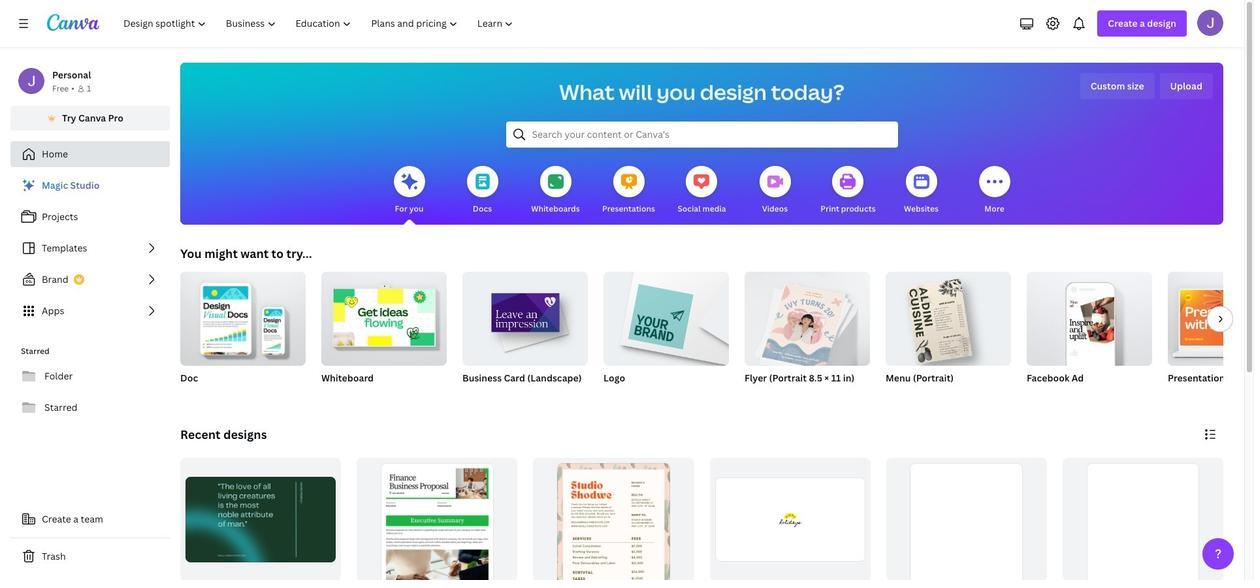 Task type: vqa. For each thing, say whether or not it's contained in the screenshot.
search field
yes



Task type: describe. For each thing, give the bounding box(es) containing it.
top level navigation element
[[115, 10, 525, 37]]

jacob simon image
[[1197, 10, 1224, 36]]



Task type: locate. For each thing, give the bounding box(es) containing it.
list
[[10, 172, 170, 324]]

Search search field
[[532, 122, 872, 147]]

None search field
[[506, 122, 898, 148]]

group
[[180, 267, 306, 401], [180, 267, 306, 366], [321, 267, 447, 401], [321, 267, 447, 366], [463, 267, 588, 401], [463, 267, 588, 366], [604, 267, 729, 401], [604, 267, 729, 366], [745, 267, 870, 401], [745, 267, 870, 370], [886, 267, 1011, 401], [886, 267, 1011, 366], [1027, 267, 1152, 401], [1027, 267, 1152, 366], [1168, 272, 1254, 401], [1168, 272, 1254, 366], [180, 458, 341, 580], [357, 458, 518, 580], [533, 458, 694, 580], [710, 458, 871, 580], [886, 458, 1047, 580], [1063, 458, 1224, 580]]



